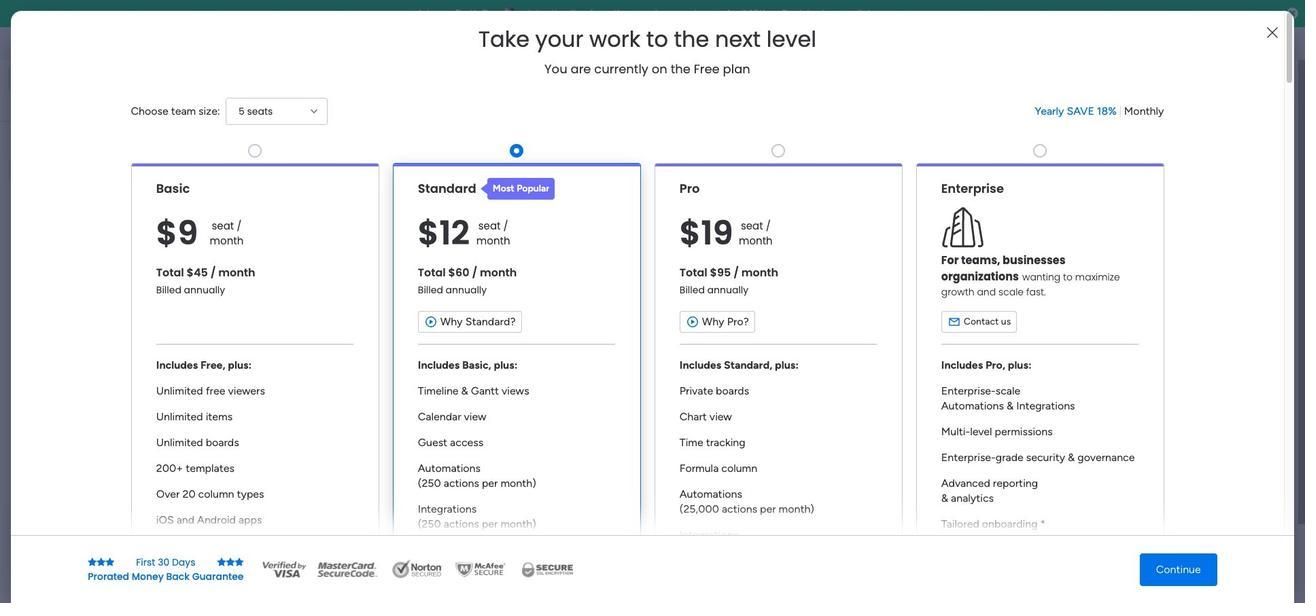Task type: vqa. For each thing, say whether or not it's contained in the screenshot.
TEMPLATES IMAGE
yes



Task type: locate. For each thing, give the bounding box(es) containing it.
star image
[[88, 558, 97, 567], [226, 558, 235, 567], [235, 558, 244, 567]]

3 star image from the left
[[235, 558, 244, 567]]

close my workspaces image
[[251, 538, 267, 554]]

close recently visited image
[[251, 138, 267, 154]]

mastercard secure code image
[[313, 560, 381, 580]]

option
[[8, 68, 165, 90], [8, 91, 165, 113], [0, 188, 173, 191]]

workspace image
[[273, 578, 306, 604]]

public board image
[[455, 275, 470, 290]]

section head inside standard tier selected option
[[481, 178, 555, 200]]

star image
[[97, 558, 106, 567], [106, 558, 114, 567], [217, 558, 226, 567]]

help center element
[[1040, 417, 1244, 472]]

section head
[[481, 178, 555, 200]]

1 star image from the left
[[97, 558, 106, 567]]

ssl encrypted image
[[513, 560, 581, 580]]

verified by visa image
[[260, 560, 308, 580]]

2 star image from the left
[[226, 558, 235, 567]]

1 vertical spatial option
[[8, 91, 165, 113]]

heading
[[479, 27, 817, 52]]

mcafee secure image
[[453, 560, 508, 580]]

pro tier selected option
[[654, 163, 903, 604]]

list box
[[0, 186, 173, 419]]

component image
[[455, 297, 467, 309]]

1 star image from the left
[[88, 558, 97, 567]]



Task type: describe. For each thing, give the bounding box(es) containing it.
standard tier selected option
[[393, 163, 641, 604]]

3 star image from the left
[[217, 558, 226, 567]]

templates image image
[[1053, 130, 1232, 224]]

remove from favorites image
[[409, 276, 422, 289]]

0 vertical spatial option
[[8, 68, 165, 90]]

1 element
[[388, 351, 404, 367]]

quick search results list box
[[251, 154, 1008, 335]]

jacob simon image
[[1267, 33, 1289, 54]]

enterprise tier selected option
[[916, 163, 1164, 604]]

2 vertical spatial option
[[0, 188, 173, 191]]

billing cycle selection group
[[1035, 104, 1164, 119]]

norton secured image
[[387, 560, 448, 580]]

tier options list box
[[131, 139, 1164, 604]]

close update feed (inbox) image
[[251, 351, 267, 367]]

2 star image from the left
[[106, 558, 114, 567]]

basic tier selected option
[[131, 163, 379, 604]]



